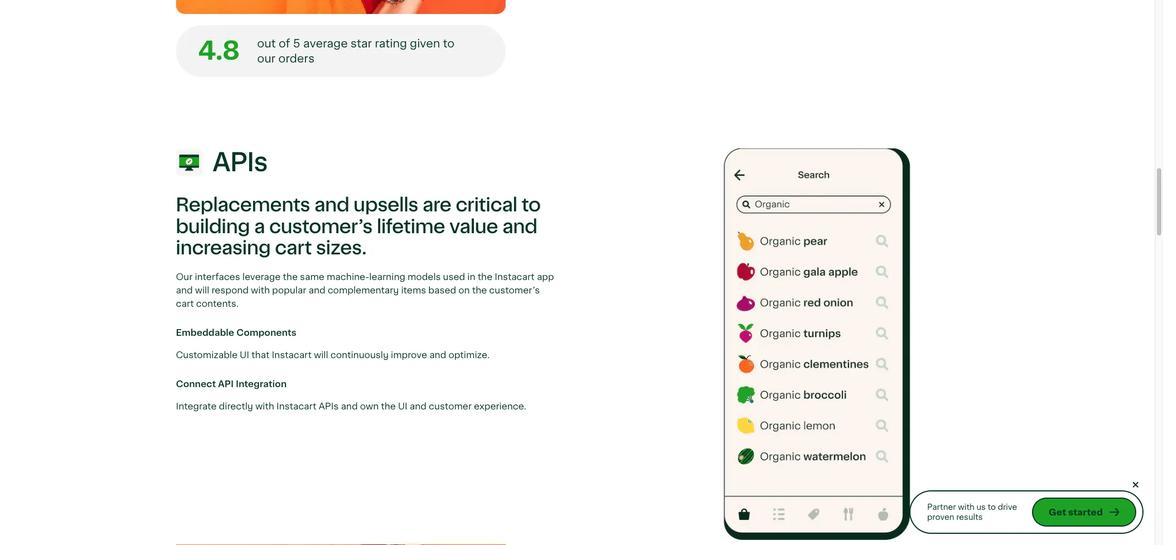 Task type: describe. For each thing, give the bounding box(es) containing it.
optimize.
[[449, 350, 490, 360]]

same
[[300, 272, 325, 281]]

rating
[[375, 37, 407, 50]]

replacements and upsells are critical to building a customer's lifetime value and increasing cart sizes.
[[176, 195, 541, 258]]

in
[[468, 272, 476, 281]]

the right the in
[[478, 272, 493, 281]]

building
[[176, 217, 250, 236]]

results
[[957, 513, 983, 521]]

items
[[401, 285, 426, 295]]

machine-
[[327, 272, 370, 281]]

to inside partner with us to drive proven results
[[988, 503, 996, 511]]

of
[[279, 37, 290, 50]]

our interfaces leverage the same machine-learning models used in the instacart app and will respond with popular and complementary items based on the customer's cart contents.
[[176, 272, 554, 308]]

started
[[1069, 507, 1103, 517]]

directly
[[219, 401, 253, 411]]

a
[[254, 217, 265, 236]]

instacart for ui
[[277, 401, 317, 411]]

and down same
[[309, 285, 326, 295]]

integrate directly with instacart apis and own the ui and customer experience.
[[176, 401, 527, 411]]

4.8
[[198, 38, 239, 64]]

leverage
[[243, 272, 281, 281]]

integrate
[[176, 401, 217, 411]]

customer's inside replacements and upsells are critical to building a customer's lifetime value and increasing cart sizes.
[[269, 217, 373, 236]]

that
[[252, 350, 270, 360]]

and left customer
[[410, 401, 427, 411]]

the right own
[[381, 401, 396, 411]]

complementary
[[328, 285, 399, 295]]

out of 5 average star rating given to our orders
[[257, 37, 455, 64]]

and up the sizes.
[[315, 195, 350, 215]]

connect api integration
[[176, 379, 287, 389]]

upsells
[[354, 195, 419, 215]]

on
[[459, 285, 470, 295]]

replacements
[[176, 195, 310, 215]]

orders
[[279, 52, 315, 64]]

are
[[423, 195, 452, 215]]

experience.
[[474, 401, 527, 411]]

to inside out of 5 average star rating given to our orders
[[443, 37, 455, 50]]

and left own
[[341, 401, 358, 411]]

given
[[410, 37, 440, 50]]

1 horizontal spatial ui
[[398, 401, 408, 411]]

1 horizontal spatial apis
[[319, 401, 339, 411]]

star
[[351, 37, 372, 50]]

to inside replacements and upsells are critical to building a customer's lifetime value and increasing cart sizes.
[[522, 195, 541, 215]]

get
[[1049, 507, 1067, 517]]

components
[[237, 328, 297, 337]]

get started
[[1049, 507, 1103, 517]]

and down our
[[176, 285, 193, 295]]

1 vertical spatial with
[[255, 401, 274, 411]]

the up popular
[[283, 272, 298, 281]]

out
[[257, 37, 276, 50]]

embeddable
[[176, 328, 234, 337]]



Task type: vqa. For each thing, say whether or not it's contained in the screenshot.
$
no



Task type: locate. For each thing, give the bounding box(es) containing it.
apis
[[213, 149, 268, 176], [319, 401, 339, 411]]

2 vertical spatial to
[[988, 503, 996, 511]]

drive
[[998, 503, 1018, 511]]

0 vertical spatial cart
[[275, 238, 312, 258]]

sizes.
[[316, 238, 367, 258]]

ui
[[240, 350, 249, 360], [398, 401, 408, 411]]

0 vertical spatial to
[[443, 37, 455, 50]]

and down critical
[[503, 217, 538, 236]]

2 vertical spatial with
[[959, 503, 975, 511]]

1 vertical spatial ui
[[398, 401, 408, 411]]

1 vertical spatial apis
[[319, 401, 339, 411]]

customer's down app
[[489, 285, 540, 295]]

0 vertical spatial ui
[[240, 350, 249, 360]]

1 horizontal spatial cart
[[275, 238, 312, 258]]

1 vertical spatial instacart
[[272, 350, 312, 360]]

with down leverage
[[251, 285, 270, 295]]

0 horizontal spatial ui
[[240, 350, 249, 360]]

5
[[293, 37, 301, 50]]

ui left that
[[240, 350, 249, 360]]

to right critical
[[522, 195, 541, 215]]

will
[[195, 285, 209, 295], [314, 350, 328, 360]]

customer's
[[269, 217, 373, 236], [489, 285, 540, 295]]

0 horizontal spatial cart
[[176, 298, 194, 308]]

respond
[[212, 285, 249, 295]]

0 horizontal spatial apis
[[213, 149, 268, 176]]

1 vertical spatial customer's
[[489, 285, 540, 295]]

cart inside our interfaces leverage the same machine-learning models used in the instacart app and will respond with popular and complementary items based on the customer's cart contents.
[[176, 298, 194, 308]]

1 horizontal spatial customer's
[[489, 285, 540, 295]]

will up contents.
[[195, 285, 209, 295]]

cart down our
[[176, 298, 194, 308]]

1 horizontal spatial will
[[314, 350, 328, 360]]

0 vertical spatial customer's
[[269, 217, 373, 236]]

improve
[[391, 350, 427, 360]]

proven
[[928, 513, 955, 521]]

0 horizontal spatial will
[[195, 285, 209, 295]]

to
[[443, 37, 455, 50], [522, 195, 541, 215], [988, 503, 996, 511]]

connect
[[176, 379, 216, 389]]

interfaces
[[195, 272, 240, 281]]

with
[[251, 285, 270, 295], [255, 401, 274, 411], [959, 503, 975, 511]]

cart
[[275, 238, 312, 258], [176, 298, 194, 308]]

embeddable components
[[176, 328, 297, 337]]

with up results
[[959, 503, 975, 511]]

instacart inside our interfaces leverage the same machine-learning models used in the instacart app and will respond with popular and complementary items based on the customer's cart contents.
[[495, 272, 535, 281]]

and right the improve
[[430, 350, 446, 360]]

customer's up the sizes.
[[269, 217, 373, 236]]

continuously
[[331, 350, 389, 360]]

1 vertical spatial cart
[[176, 298, 194, 308]]

1 vertical spatial will
[[314, 350, 328, 360]]

to right us
[[988, 503, 996, 511]]

learning
[[370, 272, 406, 281]]

instacart for optimize.
[[272, 350, 312, 360]]

api
[[218, 379, 234, 389]]

instacart
[[495, 272, 535, 281], [272, 350, 312, 360], [277, 401, 317, 411]]

value
[[450, 217, 499, 236]]

us
[[977, 503, 986, 511]]

lifetime
[[377, 217, 445, 236]]

will left continuously
[[314, 350, 328, 360]]

apis up replacements
[[213, 149, 268, 176]]

get started link
[[1033, 498, 1137, 527]]

integration
[[236, 379, 287, 389]]

cart inside replacements and upsells are critical to building a customer's lifetime value and increasing cart sizes.
[[275, 238, 312, 258]]

the right "on"
[[472, 285, 487, 295]]

average
[[303, 37, 348, 50]]

increasing
[[176, 238, 271, 258]]

with down integration on the left of the page
[[255, 401, 274, 411]]

our
[[176, 272, 193, 281]]

with inside our interfaces leverage the same machine-learning models used in the instacart app and will respond with popular and complementary items based on the customer's cart contents.
[[251, 285, 270, 295]]

ui right own
[[398, 401, 408, 411]]

0 vertical spatial instacart
[[495, 272, 535, 281]]

our
[[257, 52, 276, 64]]

partner with us to drive proven results
[[928, 503, 1018, 521]]

customizable ui that instacart will continuously improve and optimize.
[[176, 350, 490, 360]]

instacart left app
[[495, 272, 535, 281]]

will inside our interfaces leverage the same machine-learning models used in the instacart app and will respond with popular and complementary items based on the customer's cart contents.
[[195, 285, 209, 295]]

instacart right that
[[272, 350, 312, 360]]

0 vertical spatial will
[[195, 285, 209, 295]]

customer
[[429, 401, 472, 411]]

app
[[537, 272, 554, 281]]

0 horizontal spatial customer's
[[269, 217, 373, 236]]

models
[[408, 272, 441, 281]]

0 horizontal spatial to
[[443, 37, 455, 50]]

to right given
[[443, 37, 455, 50]]

0 vertical spatial with
[[251, 285, 270, 295]]

and
[[315, 195, 350, 215], [503, 217, 538, 236], [176, 285, 193, 295], [309, 285, 326, 295], [430, 350, 446, 360], [341, 401, 358, 411], [410, 401, 427, 411]]

contents.
[[196, 298, 239, 308]]

1 vertical spatial to
[[522, 195, 541, 215]]

partner
[[928, 503, 957, 511]]

cart up same
[[275, 238, 312, 258]]

based
[[429, 285, 456, 295]]

critical
[[456, 195, 518, 215]]

popular
[[272, 285, 306, 295]]

2 horizontal spatial to
[[988, 503, 996, 511]]

used
[[443, 272, 465, 281]]

with inside partner with us to drive proven results
[[959, 503, 975, 511]]

1 horizontal spatial to
[[522, 195, 541, 215]]

2 vertical spatial instacart
[[277, 401, 317, 411]]

apis left own
[[319, 401, 339, 411]]

instacart down integration on the left of the page
[[277, 401, 317, 411]]

own
[[360, 401, 379, 411]]

customizable
[[176, 350, 238, 360]]

0 vertical spatial apis
[[213, 149, 268, 176]]

the
[[283, 272, 298, 281], [478, 272, 493, 281], [472, 285, 487, 295], [381, 401, 396, 411]]

customer's inside our interfaces leverage the same machine-learning models used in the instacart app and will respond with popular and complementary items based on the customer's cart contents.
[[489, 285, 540, 295]]



